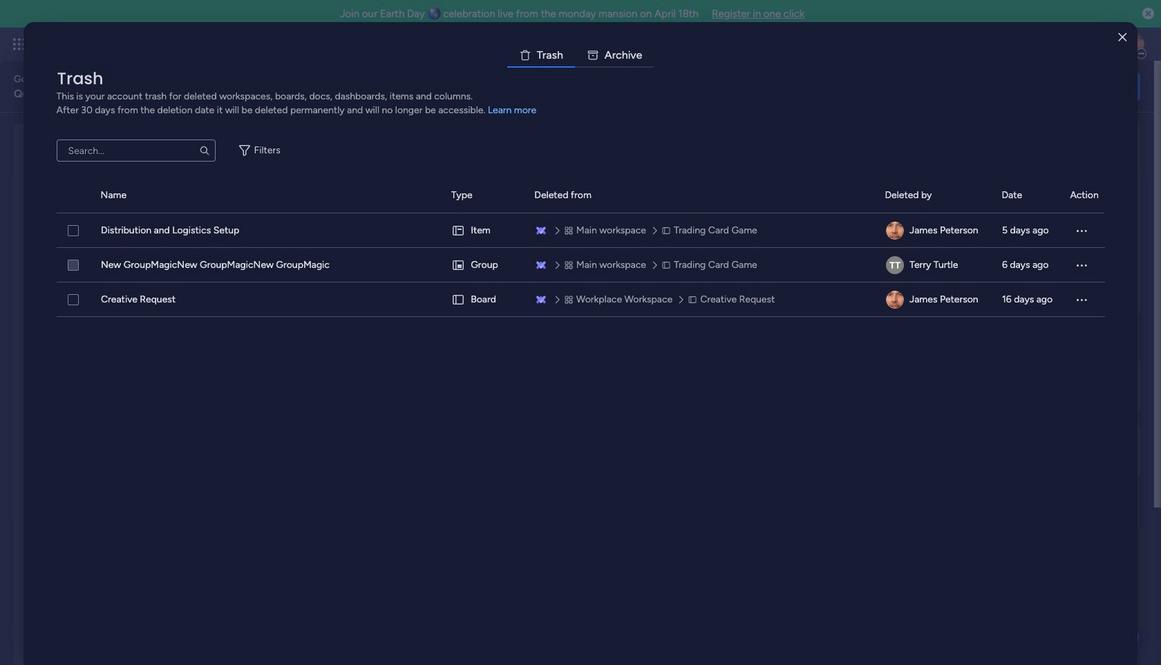 Task type: locate. For each thing, give the bounding box(es) containing it.
menu image
[[1075, 224, 1088, 238], [1075, 259, 1088, 272], [1075, 293, 1088, 307]]

2 add to favorites image from the left
[[431, 280, 445, 294]]

1 public board image from the left
[[263, 280, 278, 295]]

1 menu image from the top
[[1075, 224, 1088, 238]]

public board image
[[48, 280, 63, 295]]

2 vertical spatial menu image
[[1075, 293, 1088, 307]]

0 horizontal spatial component image
[[478, 302, 491, 314]]

close image
[[1119, 32, 1127, 43]]

0 horizontal spatial public board image
[[263, 280, 278, 295]]

3 column header from the left
[[451, 178, 518, 213]]

james peterson image
[[886, 222, 904, 240]]

add to favorites image
[[216, 280, 230, 294], [431, 280, 445, 294], [647, 280, 661, 294]]

1 vertical spatial menu image
[[1075, 259, 1088, 272]]

1 horizontal spatial add to favorites image
[[431, 280, 445, 294]]

1 column header from the left
[[56, 178, 84, 213]]

1 component image from the left
[[478, 302, 491, 314]]

2 horizontal spatial public board image
[[694, 280, 709, 295]]

7 column header from the left
[[1070, 178, 1105, 213]]

0 vertical spatial menu image
[[1075, 224, 1088, 238]]

3 menu image from the top
[[1075, 293, 1088, 307]]

0 horizontal spatial add to favorites image
[[216, 280, 230, 294]]

1 horizontal spatial public board image
[[478, 280, 494, 295]]

1 vertical spatial james peterson image
[[886, 291, 904, 309]]

table
[[56, 178, 1105, 644]]

menu image for first row from the bottom of the page
[[1075, 293, 1088, 307]]

0 vertical spatial james peterson image
[[1123, 33, 1145, 55]]

2 menu image from the top
[[1075, 259, 1088, 272]]

cell
[[451, 214, 518, 248], [885, 214, 985, 248], [451, 248, 518, 283], [885, 248, 985, 283], [451, 283, 518, 317], [885, 283, 985, 317]]

getting started element
[[933, 358, 1141, 413]]

templates image image
[[946, 132, 1128, 227]]

1 add to favorites image from the left
[[216, 280, 230, 294]]

1 image
[[957, 28, 969, 44]]

row group
[[56, 178, 1105, 214]]

4 column header from the left
[[535, 178, 869, 213]]

search image
[[199, 145, 210, 156]]

1 horizontal spatial component image
[[694, 302, 706, 314]]

component image
[[478, 302, 491, 314], [694, 302, 706, 314]]

public board image for first add to favorites icon from right
[[478, 280, 494, 295]]

help center element
[[933, 424, 1141, 479]]

None search field
[[56, 140, 215, 162]]

2 horizontal spatial add to favorites image
[[647, 280, 661, 294]]

row
[[56, 214, 1105, 248], [56, 248, 1105, 283], [56, 283, 1105, 317]]

column header
[[56, 178, 84, 213], [101, 178, 435, 213], [451, 178, 518, 213], [535, 178, 869, 213], [885, 178, 985, 213], [1002, 178, 1054, 213], [1070, 178, 1105, 213]]

2 public board image from the left
[[478, 280, 494, 295]]

public board image
[[263, 280, 278, 295], [478, 280, 494, 295], [694, 280, 709, 295]]

james peterson image
[[1123, 33, 1145, 55], [886, 291, 904, 309]]

3 public board image from the left
[[694, 280, 709, 295]]

1 horizontal spatial james peterson image
[[1123, 33, 1145, 55]]

add to favorites image
[[862, 280, 876, 294]]



Task type: vqa. For each thing, say whether or not it's contained in the screenshot.
second column header from right
yes



Task type: describe. For each thing, give the bounding box(es) containing it.
5 column header from the left
[[885, 178, 985, 213]]

terry turtle image
[[886, 256, 904, 274]]

menu image for 1st row from the top of the page
[[1075, 224, 1088, 238]]

public board image for second add to favorites icon from left
[[263, 280, 278, 295]]

6 column header from the left
[[1002, 178, 1054, 213]]

menu image for second row from the top
[[1075, 259, 1088, 272]]

3 row from the top
[[56, 283, 1105, 317]]

3 add to favorites image from the left
[[647, 280, 661, 294]]

2 component image from the left
[[694, 302, 706, 314]]

Search for items in the recycle bin search field
[[56, 140, 215, 162]]

1 row from the top
[[56, 214, 1105, 248]]

select product image
[[12, 37, 26, 51]]

0 horizontal spatial james peterson image
[[886, 291, 904, 309]]

2 row from the top
[[56, 248, 1105, 283]]

public board image for add to favorites image
[[694, 280, 709, 295]]

2 column header from the left
[[101, 178, 435, 213]]

quick search results list box
[[30, 157, 900, 340]]



